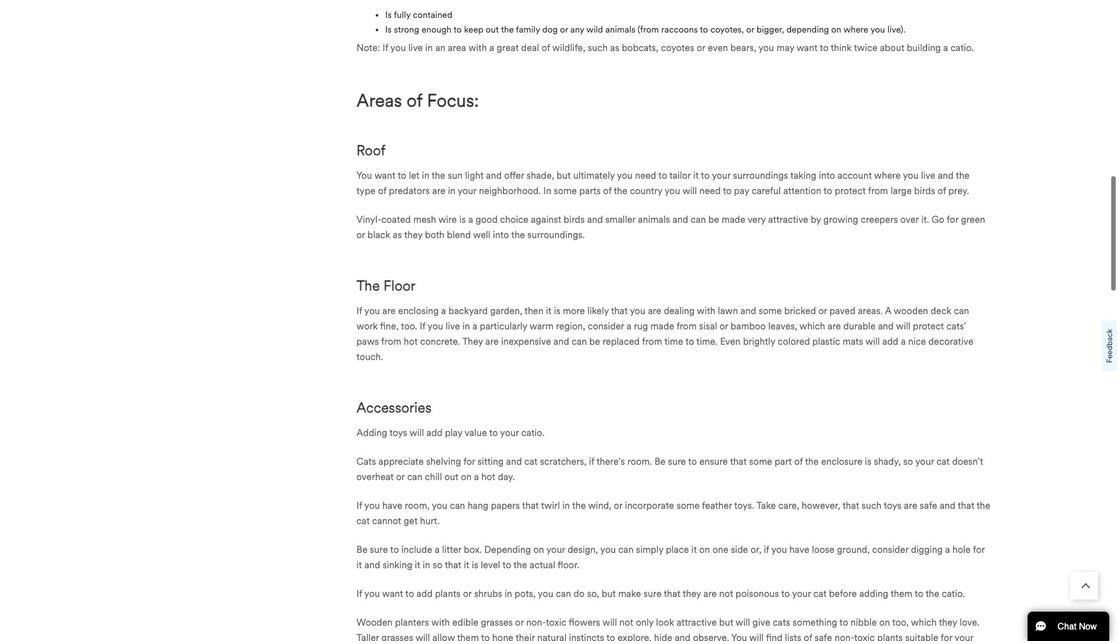Task type: describe. For each thing, give the bounding box(es) containing it.
nibble
[[851, 614, 877, 626]]

you down bigger,
[[759, 39, 774, 51]]

bigger,
[[757, 21, 784, 32]]

to right tailor
[[701, 167, 710, 178]]

careful
[[752, 182, 781, 194]]

are up fine,
[[382, 302, 396, 314]]

protect inside the 'you want to let in the sun light and offer shade, but ultimately you need to tailor it to your surroundings taking into account where you live and the type of predators are in your neighborhood. in some parts of the country you will need to pay careful attention to protect from large birds of prey.'
[[835, 182, 866, 194]]

made inside if you are enclosing a backyard garden, then it is more likely that you are dealing with lawn and some bricked or paved areas. a wooden deck can work fine, too. if you live in a particularly warm region, consider a rug made from sisal or bamboo leaves, which are durable and will protect cats' paws from hot concrete. they are inexpensive and can be replaced from time to time. even brightly colored plastic mats will add a nice decorative touch.
[[650, 318, 674, 329]]

light
[[465, 167, 484, 178]]

country
[[630, 182, 662, 194]]

1 vertical spatial add
[[426, 425, 442, 436]]

depending
[[786, 21, 829, 32]]

chill
[[425, 469, 442, 480]]

or up bears,
[[746, 21, 754, 32]]

particularly
[[480, 318, 527, 329]]

the inside vinyl-coated mesh wire is a good choice against birds and smaller animals and can be made very attractive by growing creepers over it. go for green or black as they both blend well into the surroundings.
[[511, 226, 525, 238]]

look
[[656, 614, 674, 626]]

in left an
[[425, 39, 433, 51]]

incorporate
[[625, 497, 674, 509]]

too,
[[892, 614, 909, 626]]

2 vertical spatial add
[[417, 586, 433, 597]]

any
[[570, 21, 584, 32]]

0 vertical spatial want
[[796, 39, 818, 51]]

you inside the 'you want to let in the sun light and offer shade, but ultimately you need to tailor it to your surroundings taking into account where you live and the type of predators are in your neighborhood. in some parts of the country you will need to pay careful attention to protect from large birds of prey.'
[[356, 167, 372, 178]]

are inside if you have room, you can hang papers that twirl in the wind, or incorporate some feather toys. take care, however, that such toys are safe and that the cat cannot get hurt.
[[904, 497, 917, 509]]

shady,
[[874, 453, 901, 465]]

you up cannot
[[364, 497, 380, 509]]

a left backyard
[[441, 302, 446, 314]]

you right pots,
[[538, 586, 553, 597]]

have inside if you have room, you can hang papers that twirl in the wind, or incorporate some feather toys. take care, however, that such toys are safe and that the cat cannot get hurt.
[[382, 497, 402, 509]]

in down sun
[[448, 182, 455, 194]]

so,
[[587, 586, 599, 597]]

predators
[[389, 182, 430, 194]]

or left any
[[560, 21, 568, 32]]

fine,
[[380, 318, 399, 329]]

if for are
[[356, 302, 362, 314]]

cats
[[773, 614, 790, 626]]

and down the 'you want to let in the sun light and offer shade, but ultimately you need to tailor it to your surroundings taking into account where you live and the type of predators are in your neighborhood. in some parts of the country you will need to pay careful attention to protect from large birds of prey.'
[[672, 211, 688, 222]]

0 vertical spatial non-
[[526, 614, 546, 626]]

twirl
[[541, 497, 560, 509]]

the down doesn't
[[977, 497, 990, 509]]

hone
[[492, 630, 513, 641]]

with inside wooden planters with edible grasses or non-toxic flowers will not only look attractive but will give cats something to nibble on too, which they love. taller grasses will allow them to hone their natural instincts to explore, hide and observe. you will find lists of safe non-toxic plants suitable for you
[[431, 614, 450, 626]]

on left one
[[699, 542, 710, 553]]

you up country in the right of the page
[[617, 167, 633, 178]]

something
[[793, 614, 837, 626]]

the inside be sure to include a litter box. depending on your design, you can simply place it on one side or, if you have loose ground, consider digging a hole for it and sinking it in so that it is level to the actual floor.
[[513, 557, 527, 568]]

hang
[[468, 497, 488, 509]]

give
[[753, 614, 770, 626]]

parts
[[579, 182, 601, 194]]

keep
[[464, 21, 483, 32]]

if you want to add plants or shrubs in pots, you can do so, but make sure that they are not poisonous to your cat before adding them to the catio.
[[356, 586, 965, 597]]

toys.
[[734, 497, 754, 509]]

for inside wooden planters with edible grasses or non-toxic flowers will not only look attractive but will give cats something to nibble on too, which they love. taller grasses will allow them to hone their natural instincts to explore, hide and observe. you will find lists of safe non-toxic plants suitable for you
[[941, 630, 952, 641]]

play
[[445, 425, 462, 436]]

hole
[[953, 542, 971, 553]]

enough
[[422, 21, 452, 32]]

your down light
[[458, 182, 476, 194]]

or inside if you have room, you can hang papers that twirl in the wind, or incorporate some feather toys. take care, however, that such toys are safe and that the cat cannot get hurt.
[[614, 497, 622, 509]]

1 vertical spatial grasses
[[381, 630, 413, 641]]

your left surroundings
[[712, 167, 731, 178]]

your inside be sure to include a litter box. depending on your design, you can simply place it on one side or, if you have loose ground, consider digging a hole for it and sinking it in so that it is level to the actual floor.
[[546, 542, 565, 553]]

animals inside is fully contained is strong enough to keep out the family dog or any wild animals (from raccoons to coyotes, or bigger, depending on where you live).
[[605, 21, 635, 32]]

and down region,
[[553, 333, 569, 345]]

the left wind,
[[572, 497, 586, 509]]

family
[[516, 21, 540, 32]]

if for have
[[356, 497, 362, 509]]

from down "dealing"
[[677, 318, 697, 329]]

in inside be sure to include a litter box. depending on your design, you can simply place it on one side or, if you have loose ground, consider digging a hole for it and sinking it in so that it is level to the actual floor.
[[423, 557, 430, 568]]

consider inside be sure to include a litter box. depending on your design, you can simply place it on one side or, if you have loose ground, consider digging a hole for it and sinking it in so that it is level to the actual floor.
[[872, 542, 908, 553]]

the down digging
[[926, 586, 939, 597]]

time
[[664, 333, 683, 345]]

some inside cats appreciate shelving for sitting and cat scratchers, if there's room. be sure to ensure that some part of the enclosure is shady, so your cat doesn't overheat or can chill out on a hot day.
[[749, 453, 772, 465]]

some inside if you have room, you can hang papers that twirl in the wind, or incorporate some feather toys. take care, however, that such toys are safe and that the cat cannot get hurt.
[[677, 497, 700, 509]]

adding
[[356, 425, 387, 436]]

or left paved
[[818, 302, 827, 314]]

can inside cats appreciate shelving for sitting and cat scratchers, if there's room. be sure to ensure that some part of the enclosure is shady, so your cat doesn't overheat or can chill out on a hot day.
[[407, 469, 422, 480]]

be inside be sure to include a litter box. depending on your design, you can simply place it on one side or, if you have loose ground, consider digging a hole for it and sinking it in so that it is level to the actual floor.
[[356, 542, 367, 553]]

if right too. at the left of the page
[[420, 318, 425, 329]]

you up the rug
[[630, 302, 645, 314]]

over
[[900, 211, 919, 222]]

only
[[636, 614, 654, 626]]

which inside wooden planters with edible grasses or non-toxic flowers will not only look attractive but will give cats something to nibble on too, which they love. taller grasses will allow them to hone their natural instincts to explore, hide and observe. you will find lists of safe non-toxic plants suitable for you
[[911, 614, 937, 626]]

wooden planters with edible grasses or non-toxic flowers will not only look attractive but will give cats something to nibble on too, which they love. taller grasses will allow them to hone their natural instincts to explore, hide and observe. you will find lists of safe non-toxic plants suitable for you
[[356, 614, 979, 642]]

against
[[531, 211, 561, 222]]

actual
[[530, 557, 555, 568]]

plants inside wooden planters with edible grasses or non-toxic flowers will not only look attractive but will give cats something to nibble on too, which they love. taller grasses will allow them to hone their natural instincts to explore, hide and observe. you will find lists of safe non-toxic plants suitable for you
[[877, 630, 903, 641]]

or inside wooden planters with edible grasses or non-toxic flowers will not only look attractive but will give cats something to nibble on too, which they love. taller grasses will allow them to hone their natural instincts to explore, hide and observe. you will find lists of safe non-toxic plants suitable for you
[[515, 614, 524, 626]]

find
[[766, 630, 783, 641]]

into inside the 'you want to let in the sun light and offer shade, but ultimately you need to tailor it to your surroundings taking into account where you live and the type of predators are in your neighborhood. in some parts of the country you will need to pay careful attention to protect from large birds of prey.'
[[819, 167, 835, 178]]

will down wooden on the right top
[[896, 318, 911, 329]]

if inside be sure to include a litter box. depending on your design, you can simply place it on one side or, if you have loose ground, consider digging a hole for it and sinking it in so that it is level to the actual floor.
[[764, 542, 769, 553]]

accessories
[[356, 396, 432, 414]]

are up plastic
[[828, 318, 841, 329]]

tailor
[[669, 167, 691, 178]]

even
[[720, 333, 741, 345]]

to up planters
[[405, 586, 414, 597]]

can left do
[[556, 586, 571, 597]]

that down doesn't
[[958, 497, 974, 509]]

a left hole
[[945, 542, 950, 553]]

feather
[[702, 497, 732, 509]]

and inside wooden planters with edible grasses or non-toxic flowers will not only look attractive but will give cats something to nibble on too, which they love. taller grasses will allow them to hone their natural instincts to explore, hide and observe. you will find lists of safe non-toxic plants suitable for you
[[675, 630, 691, 641]]

to left "pay"
[[723, 182, 732, 194]]

surroundings.
[[527, 226, 585, 238]]

growing
[[823, 211, 858, 222]]

can inside vinyl-coated mesh wire is a good choice against birds and smaller animals and can be made very attractive by growing creepers over it. go for green or black as they both blend well into the surroundings.
[[691, 211, 706, 222]]

well
[[473, 226, 490, 238]]

sisal
[[699, 318, 717, 329]]

0 vertical spatial as
[[610, 39, 619, 51]]

taking
[[790, 167, 816, 178]]

garden,
[[490, 302, 522, 314]]

on inside cats appreciate shelving for sitting and cat scratchers, if there's room. be sure to ensure that some part of the enclosure is shady, so your cat doesn't overheat or can chill out on a hot day.
[[461, 469, 472, 480]]

or right "sisal"
[[720, 318, 728, 329]]

then
[[525, 302, 543, 314]]

a left great
[[489, 39, 494, 51]]

you inside is fully contained is strong enough to keep out the family dog or any wild animals (from raccoons to coyotes, or bigger, depending on where you live).
[[870, 21, 885, 32]]

day.
[[498, 469, 515, 480]]

and left smaller
[[587, 211, 603, 222]]

will down give
[[749, 630, 764, 641]]

so inside cats appreciate shelving for sitting and cat scratchers, if there's room. be sure to ensure that some part of the enclosure is shady, so your cat doesn't overheat or can chill out on a hot day.
[[903, 453, 913, 465]]

the floor
[[356, 274, 416, 291]]

in right let
[[422, 167, 429, 178]]

or left shrubs
[[463, 586, 472, 597]]

coyotes
[[661, 39, 694, 51]]

of right type
[[378, 182, 386, 194]]

time.
[[696, 333, 718, 345]]

twice
[[854, 39, 877, 51]]

will inside the 'you want to let in the sun light and offer shade, but ultimately you need to tailor it to your surroundings taking into account where you live and the type of predators are in your neighborhood. in some parts of the country you will need to pay careful attention to protect from large birds of prey.'
[[682, 182, 697, 194]]

your inside cats appreciate shelving for sitting and cat scratchers, if there's room. be sure to ensure that some part of the enclosure is shady, so your cat doesn't overheat or can chill out on a hot day.
[[915, 453, 934, 465]]

it left sinking
[[356, 557, 362, 568]]

you down strong
[[390, 39, 406, 51]]

poisonous
[[736, 586, 779, 597]]

1 horizontal spatial need
[[699, 182, 721, 194]]

are down particularly
[[485, 333, 499, 345]]

bears,
[[730, 39, 756, 51]]

safe inside wooden planters with edible grasses or non-toxic flowers will not only look attractive but will give cats something to nibble on too, which they love. taller grasses will allow them to hone their natural instincts to explore, hide and observe. you will find lists of safe non-toxic plants suitable for you
[[815, 630, 832, 641]]

attention
[[783, 182, 821, 194]]

to right value
[[489, 425, 498, 436]]

hot inside cats appreciate shelving for sitting and cat scratchers, if there's room. be sure to ensure that some part of the enclosure is shady, so your cat doesn't overheat or can chill out on a hot day.
[[481, 469, 495, 480]]

cat left scratchers,
[[524, 453, 538, 465]]

2 is from the top
[[385, 21, 392, 32]]

1 vertical spatial non-
[[835, 630, 854, 641]]

place
[[666, 542, 689, 553]]

get
[[404, 513, 418, 524]]

cats
[[356, 453, 376, 465]]

to left let
[[398, 167, 406, 178]]

some inside the 'you want to let in the sun light and offer shade, but ultimately you need to tailor it to your surroundings taking into account where you live and the type of predators are in your neighborhood. in some parts of the country you will need to pay careful attention to protect from large birds of prey.'
[[554, 182, 577, 194]]

out inside is fully contained is strong enough to keep out the family dog or any wild animals (from raccoons to coyotes, or bigger, depending on where you live).
[[486, 21, 499, 32]]

so inside be sure to include a litter box. depending on your design, you can simply place it on one side or, if you have loose ground, consider digging a hole for it and sinking it in so that it is level to the actual floor.
[[433, 557, 442, 568]]

protect inside if you are enclosing a backyard garden, then it is more likely that you are dealing with lawn and some bricked or paved areas. a wooden deck can work fine, too. if you live in a particularly warm region, consider a rug made from sisal or bamboo leaves, which are durable and will protect cats' paws from hot concrete. they are inexpensive and can be replaced from time to time. even brightly colored plastic mats will add a nice decorative touch.
[[913, 318, 944, 329]]

sure inside cats appreciate shelving for sitting and cat scratchers, if there's room. be sure to ensure that some part of the enclosure is shady, so your cat doesn't overheat or can chill out on a hot day.
[[668, 453, 686, 465]]

1 vertical spatial catio.
[[521, 425, 544, 436]]

(from
[[638, 21, 659, 32]]

1 is from the top
[[385, 6, 392, 17]]

of right deal
[[542, 39, 550, 51]]

a up they
[[472, 318, 477, 329]]

a left litter
[[435, 542, 440, 553]]

you up concrete.
[[428, 318, 443, 329]]

creepers
[[861, 211, 898, 222]]

for inside be sure to include a litter box. depending on your design, you can simply place it on one side or, if you have loose ground, consider digging a hole for it and sinking it in so that it is level to the actual floor.
[[973, 542, 985, 553]]

with inside if you are enclosing a backyard garden, then it is more likely that you are dealing with lawn and some bricked or paved areas. a wooden deck can work fine, too. if you live in a particularly warm region, consider a rug made from sisal or bamboo leaves, which are durable and will protect cats' paws from hot concrete. they are inexpensive and can be replaced from time to time. even brightly colored plastic mats will add a nice decorative touch.
[[697, 302, 715, 314]]

you up work
[[364, 302, 380, 314]]

attractive inside vinyl-coated mesh wire is a good choice against birds and smaller animals and can be made very attractive by growing creepers over it. go for green or black as they both blend well into the surroundings.
[[768, 211, 808, 222]]

deal
[[521, 39, 539, 51]]

to left tailor
[[658, 167, 667, 178]]

rug
[[634, 318, 648, 329]]

to up the suitable
[[915, 586, 923, 597]]

and inside if you have room, you can hang papers that twirl in the wind, or incorporate some feather toys. take care, however, that such toys are safe and that the cat cannot get hurt.
[[940, 497, 955, 509]]

0 horizontal spatial live
[[408, 39, 423, 51]]

you right or, at the bottom right of the page
[[771, 542, 787, 553]]

may
[[777, 39, 794, 51]]

or inside vinyl-coated mesh wire is a good choice against birds and smaller animals and can be made very attractive by growing creepers over it. go for green or black as they both blend well into the surroundings.
[[356, 226, 365, 238]]

dog
[[542, 21, 558, 32]]

are up observe.
[[703, 586, 717, 597]]

building
[[907, 39, 941, 51]]

to left the think
[[820, 39, 828, 51]]

to inside if you are enclosing a backyard garden, then it is more likely that you are dealing with lawn and some bricked or paved areas. a wooden deck can work fine, too. if you live in a particularly warm region, consider a rug made from sisal or bamboo leaves, which are durable and will protect cats' paws from hot concrete. they are inexpensive and can be replaced from time to time. even brightly colored plastic mats will add a nice decorative touch.
[[685, 333, 694, 345]]

some inside if you are enclosing a backyard garden, then it is more likely that you are dealing with lawn and some bricked or paved areas. a wooden deck can work fine, too. if you live in a particularly warm region, consider a rug made from sisal or bamboo leaves, which are durable and will protect cats' paws from hot concrete. they are inexpensive and can be replaced from time to time. even brightly colored plastic mats will add a nice decorative touch.
[[759, 302, 782, 314]]

as inside vinyl-coated mesh wire is a good choice against birds and smaller animals and can be made very attractive by growing creepers over it. go for green or black as they both blend well into the surroundings.
[[393, 226, 402, 238]]

to left nibble
[[839, 614, 848, 626]]

1 horizontal spatial not
[[719, 586, 733, 597]]

and up prey.
[[938, 167, 954, 178]]

a inside vinyl-coated mesh wire is a good choice against birds and smaller animals and can be made very attractive by growing creepers over it. go for green or black as they both blend well into the surroundings.
[[468, 211, 473, 222]]

will down planters
[[415, 630, 430, 641]]

to right "poisonous"
[[781, 586, 790, 597]]

0 vertical spatial toxic
[[546, 614, 567, 626]]

wooden
[[894, 302, 928, 314]]

in inside if you are enclosing a backyard garden, then it is more likely that you are dealing with lawn and some bricked or paved areas. a wooden deck can work fine, too. if you live in a particularly warm region, consider a rug made from sisal or bamboo leaves, which are durable and will protect cats' paws from hot concrete. they are inexpensive and can be replaced from time to time. even brightly colored plastic mats will add a nice decorative touch.
[[463, 318, 470, 329]]

they inside vinyl-coated mesh wire is a good choice against birds and smaller animals and can be made very attractive by growing creepers over it. go for green or black as they both blend well into the surroundings.
[[404, 226, 423, 238]]

it down box.
[[464, 557, 469, 568]]

of left prey.
[[938, 182, 946, 194]]

a left the rug
[[627, 318, 631, 329]]

take
[[756, 497, 776, 509]]

blend
[[447, 226, 471, 238]]

to up sinking
[[390, 542, 399, 553]]

will up appreciate
[[409, 425, 424, 436]]

them inside wooden planters with edible grasses or non-toxic flowers will not only look attractive but will give cats something to nibble on too, which they love. taller grasses will allow them to hone their natural instincts to explore, hide and observe. you will find lists of safe non-toxic plants suitable for you
[[457, 630, 479, 641]]

strong
[[394, 21, 419, 32]]

will right flowers
[[602, 614, 617, 626]]

hide
[[654, 630, 672, 641]]

hot inside if you are enclosing a backyard garden, then it is more likely that you are dealing with lawn and some bricked or paved areas. a wooden deck can work fine, too. if you live in a particularly warm region, consider a rug made from sisal or bamboo leaves, which are durable and will protect cats' paws from hot concrete. they are inexpensive and can be replaced from time to time. even brightly colored plastic mats will add a nice decorative touch.
[[404, 333, 418, 345]]

that inside if you are enclosing a backyard garden, then it is more likely that you are dealing with lawn and some bricked or paved areas. a wooden deck can work fine, too. if you live in a particularly warm region, consider a rug made from sisal or bamboo leaves, which are durable and will protect cats' paws from hot concrete. they are inexpensive and can be replaced from time to time. even brightly colored plastic mats will add a nice decorative touch.
[[611, 302, 628, 314]]

of right areas on the left top of the page
[[407, 86, 422, 109]]

is inside cats appreciate shelving for sitting and cat scratchers, if there's room. be sure to ensure that some part of the enclosure is shady, so your cat doesn't overheat or can chill out on a hot day.
[[865, 453, 871, 465]]

and inside cats appreciate shelving for sitting and cat scratchers, if there's room. be sure to ensure that some part of the enclosure is shady, so your cat doesn't overheat or can chill out on a hot day.
[[506, 453, 522, 465]]

and down a at the right of the page
[[878, 318, 894, 329]]

can inside if you have room, you can hang papers that twirl in the wind, or incorporate some feather toys. take care, however, that such toys are safe and that the cat cannot get hurt.
[[450, 497, 465, 509]]

of right parts on the right top of the page
[[603, 182, 612, 194]]

sinking
[[383, 557, 412, 568]]

will left give
[[736, 614, 750, 626]]

have inside be sure to include a litter box. depending on your design, you can simply place it on one side or, if you have loose ground, consider digging a hole for it and sinking it in so that it is level to the actual floor.
[[789, 542, 809, 553]]

neighborhood.
[[479, 182, 541, 194]]

0 vertical spatial need
[[635, 167, 656, 178]]

or left even
[[697, 39, 705, 51]]

to right attention
[[824, 182, 832, 194]]

shrubs
[[474, 586, 502, 597]]

your right value
[[500, 425, 519, 436]]

sure inside be sure to include a litter box. depending on your design, you can simply place it on one side or, if you have loose ground, consider digging a hole for it and sinking it in so that it is level to the actual floor.
[[370, 542, 388, 553]]

lawn
[[718, 302, 738, 314]]

can down region,
[[572, 333, 587, 345]]

that up look
[[664, 586, 680, 597]]

that left twirl
[[522, 497, 539, 509]]

nice
[[908, 333, 926, 345]]

the left country in the right of the page
[[614, 182, 628, 194]]

a left nice
[[901, 333, 906, 345]]

account
[[838, 167, 872, 178]]

can up cats'
[[954, 302, 969, 314]]

they inside wooden planters with edible grasses or non-toxic flowers will not only look attractive but will give cats something to nibble on too, which they love. taller grasses will allow them to hone their natural instincts to explore, hide and observe. you will find lists of safe non-toxic plants suitable for you
[[939, 614, 957, 626]]

and right light
[[486, 167, 502, 178]]



Task type: vqa. For each thing, say whether or not it's contained in the screenshot.
top need
yes



Task type: locate. For each thing, give the bounding box(es) containing it.
1 vertical spatial where
[[874, 167, 901, 178]]

if you have room, you can hang papers that twirl in the wind, or incorporate some feather toys. take care, however, that such toys are safe and that the cat cannot get hurt.
[[356, 497, 990, 524]]

protect down account
[[835, 182, 866, 194]]

to inside cats appreciate shelving for sitting and cat scratchers, if there's room. be sure to ensure that some part of the enclosure is shady, so your cat doesn't overheat or can chill out on a hot day.
[[688, 453, 697, 465]]

2 vertical spatial with
[[431, 614, 450, 626]]

colored
[[778, 333, 810, 345]]

of inside cats appreciate shelving for sitting and cat scratchers, if there's room. be sure to ensure that some part of the enclosure is shady, so your cat doesn't overheat or can chill out on a hot day.
[[794, 453, 803, 465]]

1 vertical spatial into
[[493, 226, 509, 238]]

instincts
[[569, 630, 604, 641]]

both
[[425, 226, 444, 238]]

1 horizontal spatial non-
[[835, 630, 854, 641]]

1 vertical spatial protect
[[913, 318, 944, 329]]

cats'
[[946, 318, 966, 329]]

have left loose
[[789, 542, 809, 553]]

mesh
[[413, 211, 436, 222]]

on inside is fully contained is strong enough to keep out the family dog or any wild animals (from raccoons to coyotes, or bigger, depending on where you live).
[[831, 21, 841, 32]]

1 vertical spatial as
[[393, 226, 402, 238]]

are right the predators
[[432, 182, 446, 194]]

too.
[[401, 318, 417, 329]]

1 vertical spatial so
[[433, 557, 442, 568]]

0 horizontal spatial such
[[588, 39, 608, 51]]

as down coated
[[393, 226, 402, 238]]

1 horizontal spatial grasses
[[481, 614, 513, 626]]

some left feather
[[677, 497, 700, 509]]

it right then
[[546, 302, 551, 314]]

work
[[356, 318, 378, 329]]

0 horizontal spatial grasses
[[381, 630, 413, 641]]

is fully contained is strong enough to keep out the family dog or any wild animals (from raccoons to coyotes, or bigger, depending on where you live).
[[385, 6, 906, 32]]

2 horizontal spatial but
[[719, 614, 733, 626]]

out inside cats appreciate shelving for sitting and cat scratchers, if there's room. be sure to ensure that some part of the enclosure is shady, so your cat doesn't overheat or can chill out on a hot day.
[[444, 469, 458, 480]]

1 vertical spatial such
[[862, 497, 882, 509]]

to
[[454, 21, 462, 32], [700, 21, 708, 32], [820, 39, 828, 51], [398, 167, 406, 178], [658, 167, 667, 178], [701, 167, 710, 178], [723, 182, 732, 194], [824, 182, 832, 194], [685, 333, 694, 345], [489, 425, 498, 436], [688, 453, 697, 465], [390, 542, 399, 553], [502, 557, 511, 568], [405, 586, 414, 597], [781, 586, 790, 597], [915, 586, 923, 597], [839, 614, 848, 626], [481, 630, 490, 641], [606, 630, 615, 641]]

or down appreciate
[[396, 469, 405, 480]]

1 horizontal spatial them
[[891, 586, 912, 597]]

you up 'wooden'
[[364, 586, 380, 597]]

hot
[[404, 333, 418, 345], [481, 469, 495, 480]]

make
[[618, 586, 641, 597]]

1 vertical spatial out
[[444, 469, 458, 480]]

note:
[[356, 39, 380, 51]]

where inside the 'you want to let in the sun light and offer shade, but ultimately you need to tailor it to your surroundings taking into account where you live and the type of predators are in your neighborhood. in some parts of the country you will need to pay careful attention to protect from large birds of prey.'
[[874, 167, 901, 178]]

0 vertical spatial protect
[[835, 182, 866, 194]]

to left explore,
[[606, 630, 615, 641]]

if right or, at the bottom right of the page
[[764, 542, 769, 553]]

into inside vinyl-coated mesh wire is a good choice against birds and smaller animals and can be made very attractive by growing creepers over it. go for green or black as they both blend well into the surroundings.
[[493, 226, 509, 238]]

be
[[655, 453, 666, 465], [356, 542, 367, 553]]

0 horizontal spatial animals
[[605, 21, 635, 32]]

cats appreciate shelving for sitting and cat scratchers, if there's room. be sure to ensure that some part of the enclosure is shady, so your cat doesn't overheat or can chill out on a hot day.
[[356, 453, 983, 480]]

in right twirl
[[562, 497, 570, 509]]

with up allow
[[431, 614, 450, 626]]

which up the suitable
[[911, 614, 937, 626]]

1 horizontal spatial which
[[911, 614, 937, 626]]

by
[[811, 211, 821, 222]]

made inside vinyl-coated mesh wire is a good choice against birds and smaller animals and can be made very attractive by growing creepers over it. go for green or black as they both blend well into the surroundings.
[[722, 211, 745, 222]]

1 vertical spatial made
[[650, 318, 674, 329]]

the inside cats appreciate shelving for sitting and cat scratchers, if there's room. be sure to ensure that some part of the enclosure is shady, so your cat doesn't overheat or can chill out on a hot day.
[[805, 453, 819, 465]]

bamboo
[[731, 318, 766, 329]]

inexpensive
[[501, 333, 551, 345]]

made
[[722, 211, 745, 222], [650, 318, 674, 329]]

decorative
[[928, 333, 973, 345]]

region,
[[556, 318, 585, 329]]

where for account
[[874, 167, 901, 178]]

1 vertical spatial toxic
[[854, 630, 875, 641]]

edible
[[452, 614, 478, 626]]

into right taking
[[819, 167, 835, 178]]

plastic
[[812, 333, 840, 345]]

0 vertical spatial where
[[843, 21, 868, 32]]

catio. up the "love."
[[942, 586, 965, 597]]

0 vertical spatial so
[[903, 453, 913, 465]]

wire
[[438, 211, 457, 222]]

and up day.
[[506, 453, 522, 465]]

1 horizontal spatial where
[[874, 167, 901, 178]]

cat inside if you have room, you can hang papers that twirl in the wind, or incorporate some feather toys. take care, however, that such toys are safe and that the cat cannot get hurt.
[[356, 513, 370, 524]]

for right go
[[947, 211, 958, 222]]

catio. right building
[[951, 39, 974, 51]]

birds inside vinyl-coated mesh wire is a good choice against birds and smaller animals and can be made very attractive by growing creepers over it. go for green or black as they both blend well into the surroundings.
[[564, 211, 585, 222]]

will down tailor
[[682, 182, 697, 194]]

1 horizontal spatial protect
[[913, 318, 944, 329]]

1 horizontal spatial out
[[486, 21, 499, 32]]

allow
[[432, 630, 455, 641]]

1 vertical spatial be
[[589, 333, 600, 345]]

1 horizontal spatial be
[[655, 453, 666, 465]]

you inside wooden planters with edible grasses or non-toxic flowers will not only look attractive but will give cats something to nibble on too, which they love. taller grasses will allow them to hone their natural instincts to explore, hide and observe. you will find lists of safe non-toxic plants suitable for you
[[731, 630, 747, 641]]

room.
[[627, 453, 652, 465]]

0 horizontal spatial but
[[557, 167, 571, 178]]

brightly
[[743, 333, 775, 345]]

1 horizontal spatial toxic
[[854, 630, 875, 641]]

and inside be sure to include a litter box. depending on your design, you can simply place it on one side or, if you have loose ground, consider digging a hole for it and sinking it in so that it is level to the actual floor.
[[364, 557, 380, 568]]

can left simply
[[618, 542, 634, 553]]

replaced
[[603, 333, 640, 345]]

1 vertical spatial birds
[[564, 211, 585, 222]]

0 horizontal spatial into
[[493, 226, 509, 238]]

it inside the 'you want to let in the sun light and offer shade, but ultimately you need to tailor it to your surroundings taking into account where you live and the type of predators are in your neighborhood. in some parts of the country you will need to pay careful attention to protect from large birds of prey.'
[[693, 167, 699, 178]]

2 vertical spatial catio.
[[942, 586, 965, 597]]

is inside if you are enclosing a backyard garden, then it is more likely that you are dealing with lawn and some bricked or paved areas. a wooden deck can work fine, too. if you live in a particularly warm region, consider a rug made from sisal or bamboo leaves, which are durable and will protect cats' paws from hot concrete. they are inexpensive and can be replaced from time to time. even brightly colored plastic mats will add a nice decorative touch.
[[554, 302, 560, 314]]

a inside cats appreciate shelving for sitting and cat scratchers, if there's room. be sure to ensure that some part of the enclosure is shady, so your cat doesn't overheat or can chill out on a hot day.
[[474, 469, 479, 480]]

1 vertical spatial hot
[[481, 469, 495, 480]]

hurt.
[[420, 513, 440, 524]]

some
[[554, 182, 577, 194], [759, 302, 782, 314], [749, 453, 772, 465], [677, 497, 700, 509]]

more
[[563, 302, 585, 314]]

sitting
[[478, 453, 504, 465]]

areas of focus:
[[356, 86, 479, 109]]

that inside cats appreciate shelving for sitting and cat scratchers, if there's room. be sure to ensure that some part of the enclosure is shady, so your cat doesn't overheat or can chill out on a hot day.
[[730, 453, 747, 465]]

0 horizontal spatial toys
[[389, 425, 407, 436]]

1 horizontal spatial consider
[[872, 542, 908, 553]]

0 vertical spatial you
[[356, 167, 372, 178]]

it down include
[[415, 557, 420, 568]]

papers
[[491, 497, 520, 509]]

it inside if you are enclosing a backyard garden, then it is more likely that you are dealing with lawn and some bricked or paved areas. a wooden deck can work fine, too. if you live in a particularly warm region, consider a rug made from sisal or bamboo leaves, which are durable and will protect cats' paws from hot concrete. they are inexpensive and can be replaced from time to time. even brightly colored plastic mats will add a nice decorative touch.
[[546, 302, 551, 314]]

0 vertical spatial live
[[408, 39, 423, 51]]

it right place at right
[[691, 542, 697, 553]]

if inside if you have room, you can hang papers that twirl in the wind, or incorporate some feather toys. take care, however, that such toys are safe and that the cat cannot get hurt.
[[356, 497, 362, 509]]

1 vertical spatial but
[[602, 586, 616, 597]]

2 vertical spatial want
[[382, 586, 403, 597]]

0 horizontal spatial consider
[[588, 318, 624, 329]]

want inside the 'you want to let in the sun light and offer shade, but ultimately you need to tailor it to your surroundings taking into account where you live and the type of predators are in your neighborhood. in some parts of the country you will need to pay careful attention to protect from large birds of prey.'
[[374, 167, 395, 178]]

digging
[[911, 542, 943, 553]]

the inside is fully contained is strong enough to keep out the family dog or any wild animals (from raccoons to coyotes, or bigger, depending on where you live).
[[501, 21, 514, 32]]

sure right make
[[644, 586, 662, 597]]

need left "pay"
[[699, 182, 721, 194]]

enclosing
[[398, 302, 439, 314]]

on down shelving at bottom left
[[461, 469, 472, 480]]

is left more
[[554, 302, 560, 314]]

paws
[[356, 333, 379, 345]]

0 horizontal spatial non-
[[526, 614, 546, 626]]

not left "poisonous"
[[719, 586, 733, 597]]

want up type
[[374, 167, 395, 178]]

where for on
[[843, 21, 868, 32]]

not inside wooden planters with edible grasses or non-toxic flowers will not only look attractive but will give cats something to nibble on too, which they love. taller grasses will allow them to hone their natural instincts to explore, hide and observe. you will find lists of safe non-toxic plants suitable for you
[[619, 614, 633, 626]]

1 vertical spatial animals
[[638, 211, 670, 222]]

in left pots,
[[505, 586, 512, 597]]

you want to let in the sun light and offer shade, but ultimately you need to tailor it to your surroundings taking into account where you live and the type of predators are in your neighborhood. in some parts of the country you will need to pay careful attention to protect from large birds of prey.
[[356, 167, 970, 194]]

0 horizontal spatial which
[[799, 318, 825, 329]]

on inside wooden planters with edible grasses or non-toxic flowers will not only look attractive but will give cats something to nibble on too, which they love. taller grasses will allow them to hone their natural instincts to explore, hide and observe. you will find lists of safe non-toxic plants suitable for you
[[879, 614, 890, 626]]

in inside if you have room, you can hang papers that twirl in the wind, or incorporate some feather toys. take care, however, that such toys are safe and that the cat cannot get hurt.
[[562, 497, 570, 509]]

safe inside if you have room, you can hang papers that twirl in the wind, or incorporate some feather toys. take care, however, that such toys are safe and that the cat cannot get hurt.
[[920, 497, 937, 509]]

0 vertical spatial them
[[891, 586, 912, 597]]

on up the think
[[831, 21, 841, 32]]

box.
[[464, 542, 482, 553]]

areas.
[[858, 302, 883, 314]]

0 vertical spatial out
[[486, 21, 499, 32]]

choice
[[500, 211, 528, 222]]

to left hone
[[481, 630, 490, 641]]

2 horizontal spatial they
[[939, 614, 957, 626]]

the up prey.
[[956, 167, 970, 178]]

safe up digging
[[920, 497, 937, 509]]

0 horizontal spatial protect
[[835, 182, 866, 194]]

animals right wild on the top
[[605, 21, 635, 32]]

live inside if you are enclosing a backyard garden, then it is more likely that you are dealing with lawn and some bricked or paved areas. a wooden deck can work fine, too. if you live in a particularly warm region, consider a rug made from sisal or bamboo leaves, which are durable and will protect cats' paws from hot concrete. they are inexpensive and can be replaced from time to time. even brightly colored plastic mats will add a nice decorative touch.
[[446, 318, 460, 329]]

if right note:
[[383, 39, 388, 51]]

birds up surroundings.
[[564, 211, 585, 222]]

0 horizontal spatial attractive
[[677, 614, 717, 626]]

but
[[557, 167, 571, 178], [602, 586, 616, 597], [719, 614, 733, 626]]

cat left before
[[813, 586, 827, 597]]

1 vertical spatial be
[[356, 542, 367, 553]]

0 vertical spatial catio.
[[951, 39, 974, 51]]

area
[[448, 39, 466, 51]]

be inside vinyl-coated mesh wire is a good choice against birds and smaller animals and can be made very attractive by growing creepers over it. go for green or black as they both blend well into the surroundings.
[[708, 211, 719, 222]]

be inside cats appreciate shelving for sitting and cat scratchers, if there's room. be sure to ensure that some part of the enclosure is shady, so your cat doesn't overheat or can chill out on a hot day.
[[655, 453, 666, 465]]

wild
[[586, 21, 603, 32]]

toxic down nibble
[[854, 630, 875, 641]]

toxic up the 'natural' in the bottom of the page
[[546, 614, 567, 626]]

litter
[[442, 542, 461, 553]]

suitable
[[905, 630, 938, 641]]

that right however,
[[843, 497, 859, 509]]

1 horizontal spatial they
[[683, 586, 701, 597]]

1 horizontal spatial safe
[[920, 497, 937, 509]]

1 vertical spatial plants
[[877, 630, 903, 641]]

include
[[401, 542, 432, 553]]

before
[[829, 586, 857, 597]]

be left include
[[356, 542, 367, 553]]

in down include
[[423, 557, 430, 568]]

for inside cats appreciate shelving for sitting and cat scratchers, if there's room. be sure to ensure that some part of the enclosure is shady, so your cat doesn't overheat or can chill out on a hot day.
[[463, 453, 475, 465]]

if for want
[[356, 586, 362, 597]]

to left keep
[[454, 21, 462, 32]]

consider inside if you are enclosing a backyard garden, then it is more likely that you are dealing with lawn and some bricked or paved areas. a wooden deck can work fine, too. if you live in a particularly warm region, consider a rug made from sisal or bamboo leaves, which are durable and will protect cats' paws from hot concrete. they are inexpensive and can be replaced from time to time. even brightly colored plastic mats will add a nice decorative touch.
[[588, 318, 624, 329]]

that down litter
[[445, 557, 461, 568]]

or up their
[[515, 614, 524, 626]]

0 vertical spatial toys
[[389, 425, 407, 436]]

1 vertical spatial not
[[619, 614, 633, 626]]

you up 'hurt.'
[[432, 497, 447, 509]]

0 horizontal spatial where
[[843, 21, 868, 32]]

from down fine,
[[381, 333, 401, 345]]

1 vertical spatial want
[[374, 167, 395, 178]]

out down shelving at bottom left
[[444, 469, 458, 480]]

have
[[382, 497, 402, 509], [789, 542, 809, 553]]

the left sun
[[432, 167, 445, 178]]

design,
[[568, 542, 598, 553]]

consider down likely
[[588, 318, 624, 329]]

but for not
[[719, 614, 733, 626]]

1 vertical spatial is
[[385, 21, 392, 32]]

toys inside if you have room, you can hang papers that twirl in the wind, or incorporate some feather toys. take care, however, that such toys are safe and that the cat cannot get hurt.
[[884, 497, 902, 509]]

hot down too. at the left of the page
[[404, 333, 418, 345]]

sure
[[668, 453, 686, 465], [370, 542, 388, 553], [644, 586, 662, 597]]

0 horizontal spatial not
[[619, 614, 633, 626]]

even
[[708, 39, 728, 51]]

or inside cats appreciate shelving for sitting and cat scratchers, if there's room. be sure to ensure that some part of the enclosure is shady, so your cat doesn't overheat or can chill out on a hot day.
[[396, 469, 405, 480]]

1 horizontal spatial hot
[[481, 469, 495, 480]]

note: if you live in an area with a great deal of wildlife, such as bobcats, coyotes or even bears, you may want to think twice about building a catio.
[[356, 39, 974, 51]]

loose
[[812, 542, 835, 553]]

are inside the 'you want to let in the sun light and offer shade, but ultimately you need to tailor it to your surroundings taking into account where you live and the type of predators are in your neighborhood. in some parts of the country you will need to pay careful attention to protect from large birds of prey.'
[[432, 182, 446, 194]]

for inside vinyl-coated mesh wire is a good choice against birds and smaller animals and can be made very attractive by growing creepers over it. go for green or black as they both blend well into the surroundings.
[[947, 211, 958, 222]]

1 vertical spatial them
[[457, 630, 479, 641]]

1 vertical spatial you
[[731, 630, 747, 641]]

0 horizontal spatial out
[[444, 469, 458, 480]]

where up large
[[874, 167, 901, 178]]

2 horizontal spatial sure
[[668, 453, 686, 465]]

but for you
[[602, 586, 616, 597]]

0 vertical spatial add
[[882, 333, 898, 345]]

be inside if you are enclosing a backyard garden, then it is more likely that you are dealing with lawn and some bricked or paved areas. a wooden deck can work fine, too. if you live in a particularly warm region, consider a rug made from sisal or bamboo leaves, which are durable and will protect cats' paws from hot concrete. they are inexpensive and can be replaced from time to time. even brightly colored plastic mats will add a nice decorative touch.
[[589, 333, 600, 345]]

0 vertical spatial not
[[719, 586, 733, 597]]

an
[[435, 39, 445, 51]]

of right part
[[794, 453, 803, 465]]

and up bamboo in the right of the page
[[740, 302, 756, 314]]

1 horizontal spatial such
[[862, 497, 882, 509]]

you up type
[[356, 167, 372, 178]]

attractive inside wooden planters with edible grasses or non-toxic flowers will not only look attractive but will give cats something to nibble on too, which they love. taller grasses will allow them to hone their natural instincts to explore, hide and observe. you will find lists of safe non-toxic plants suitable for you
[[677, 614, 717, 626]]

but inside the 'you want to let in the sun light and offer shade, but ultimately you need to tailor it to your surroundings taking into account where you live and the type of predators are in your neighborhood. in some parts of the country you will need to pay careful attention to protect from large birds of prey.'
[[557, 167, 571, 178]]

0 vertical spatial they
[[404, 226, 423, 238]]

which
[[799, 318, 825, 329], [911, 614, 937, 626]]

if inside cats appreciate shelving for sitting and cat scratchers, if there's room. be sure to ensure that some part of the enclosure is shady, so your cat doesn't overheat or can chill out on a hot day.
[[589, 453, 594, 465]]

where inside is fully contained is strong enough to keep out the family dog or any wild animals (from raccoons to coyotes, or bigger, depending on where you live).
[[843, 21, 868, 32]]

0 vertical spatial which
[[799, 318, 825, 329]]

sun
[[448, 167, 463, 178]]

to left coyotes,
[[700, 21, 708, 32]]

1 vertical spatial they
[[683, 586, 701, 597]]

0 horizontal spatial need
[[635, 167, 656, 178]]

you down tailor
[[665, 182, 680, 194]]

attractive
[[768, 211, 808, 222], [677, 614, 717, 626]]

on up actual
[[533, 542, 544, 553]]

will right mats
[[865, 333, 880, 345]]

animals
[[605, 21, 635, 32], [638, 211, 670, 222]]

0 vertical spatial such
[[588, 39, 608, 51]]

is inside be sure to include a litter box. depending on your design, you can simply place it on one side or, if you have loose ground, consider digging a hole for it and sinking it in so that it is level to the actual floor.
[[472, 557, 478, 568]]

a left good
[[468, 211, 473, 222]]

the
[[356, 274, 380, 291]]

you right design,
[[600, 542, 616, 553]]

or,
[[751, 542, 761, 553]]

type
[[356, 182, 376, 194]]

cat left cannot
[[356, 513, 370, 524]]

from inside the 'you want to let in the sun light and offer shade, but ultimately you need to tailor it to your surroundings taking into account where you live and the type of predators are in your neighborhood. in some parts of the country you will need to pay careful attention to protect from large birds of prey.'
[[868, 182, 888, 194]]

fully
[[394, 6, 411, 17]]

1 horizontal spatial sure
[[644, 586, 662, 597]]

very
[[748, 211, 766, 222]]

which inside if you are enclosing a backyard garden, then it is more likely that you are dealing with lawn and some bricked or paved areas. a wooden deck can work fine, too. if you live in a particularly warm region, consider a rug made from sisal or bamboo leaves, which are durable and will protect cats' paws from hot concrete. they are inexpensive and can be replaced from time to time. even brightly colored plastic mats will add a nice decorative touch.
[[799, 318, 825, 329]]

1 horizontal spatial with
[[468, 39, 487, 51]]

1 vertical spatial need
[[699, 182, 721, 194]]

0 vertical spatial sure
[[668, 453, 686, 465]]

of inside wooden planters with edible grasses or non-toxic flowers will not only look attractive but will give cats something to nibble on too, which they love. taller grasses will allow them to hone their natural instincts to explore, hide and observe. you will find lists of safe non-toxic plants suitable for you
[[804, 630, 812, 641]]

it
[[693, 167, 699, 178], [546, 302, 551, 314], [691, 542, 697, 553], [356, 557, 362, 568], [415, 557, 420, 568], [464, 557, 469, 568]]

explore,
[[618, 630, 652, 641]]

add inside if you are enclosing a backyard garden, then it is more likely that you are dealing with lawn and some bricked or paved areas. a wooden deck can work fine, too. if you live in a particularly warm region, consider a rug made from sisal or bamboo leaves, which are durable and will protect cats' paws from hot concrete. they are inexpensive and can be replaced from time to time. even brightly colored plastic mats will add a nice decorative touch.
[[882, 333, 898, 345]]

birds inside the 'you want to let in the sun light and offer shade, but ultimately you need to tailor it to your surroundings taking into account where you live and the type of predators are in your neighborhood. in some parts of the country you will need to pay careful attention to protect from large birds of prey.'
[[914, 182, 935, 194]]

are up the rug
[[648, 302, 661, 314]]

can inside be sure to include a litter box. depending on your design, you can simply place it on one side or, if you have loose ground, consider digging a hole for it and sinking it in so that it is level to the actual floor.
[[618, 542, 634, 553]]

as
[[610, 39, 619, 51], [393, 226, 402, 238]]

adding toys will add play value to your catio.
[[356, 425, 544, 436]]

animals inside vinyl-coated mesh wire is a good choice against birds and smaller animals and can be made very attractive by growing creepers over it. go for green or black as they both blend well into the surroundings.
[[638, 211, 670, 222]]

2 vertical spatial sure
[[644, 586, 662, 597]]

0 horizontal spatial toxic
[[546, 614, 567, 626]]

on left too,
[[879, 614, 890, 626]]

focus:
[[427, 86, 479, 109]]

deck
[[931, 302, 951, 314]]

plants
[[435, 586, 461, 597], [877, 630, 903, 641]]

0 vertical spatial if
[[589, 453, 594, 465]]

for right the suitable
[[941, 630, 952, 641]]

that inside be sure to include a litter box. depending on your design, you can simply place it on one side or, if you have loose ground, consider digging a hole for it and sinking it in so that it is level to the actual floor.
[[445, 557, 461, 568]]

from down the rug
[[642, 333, 662, 345]]

want down sinking
[[382, 586, 403, 597]]

0 vertical spatial plants
[[435, 586, 461, 597]]

so
[[903, 453, 913, 465], [433, 557, 442, 568]]

0 horizontal spatial sure
[[370, 542, 388, 553]]

your up something
[[792, 586, 811, 597]]

0 vertical spatial be
[[655, 453, 666, 465]]

however,
[[802, 497, 840, 509]]

ultimately
[[573, 167, 615, 178]]

pots,
[[515, 586, 536, 597]]

want down depending
[[796, 39, 818, 51]]

0 vertical spatial grasses
[[481, 614, 513, 626]]

2 horizontal spatial live
[[921, 167, 935, 178]]

to down depending
[[502, 557, 511, 568]]

and right hide
[[675, 630, 691, 641]]

you up large
[[903, 167, 919, 178]]

such inside if you have room, you can hang papers that twirl in the wind, or incorporate some feather toys. take care, however, that such toys are safe and that the cat cannot get hurt.
[[862, 497, 882, 509]]

as left bobcats,
[[610, 39, 619, 51]]

scratchers,
[[540, 453, 587, 465]]

overheat
[[356, 469, 394, 480]]

0 horizontal spatial be
[[356, 542, 367, 553]]

0 vertical spatial safe
[[920, 497, 937, 509]]

in down backyard
[[463, 318, 470, 329]]

there's
[[596, 453, 625, 465]]

smaller
[[605, 211, 636, 222]]

shade,
[[527, 167, 554, 178]]

is inside vinyl-coated mesh wire is a good choice against birds and smaller animals and can be made very attractive by growing creepers over it. go for green or black as they both blend well into the surroundings.
[[459, 211, 466, 222]]

0 vertical spatial made
[[722, 211, 745, 222]]

0 horizontal spatial you
[[356, 167, 372, 178]]

live inside the 'you want to let in the sun light and offer shade, but ultimately you need to tailor it to your surroundings taking into account where you live and the type of predators are in your neighborhood. in some parts of the country you will need to pay careful attention to protect from large birds of prey.'
[[921, 167, 935, 178]]

add up planters
[[417, 586, 433, 597]]

0 horizontal spatial hot
[[404, 333, 418, 345]]

1 horizontal spatial have
[[789, 542, 809, 553]]

1 horizontal spatial attractive
[[768, 211, 808, 222]]

0 vertical spatial with
[[468, 39, 487, 51]]

1 horizontal spatial plants
[[877, 630, 903, 641]]

0 vertical spatial animals
[[605, 21, 635, 32]]

1 horizontal spatial so
[[903, 453, 913, 465]]

floor.
[[558, 557, 579, 568]]

1 vertical spatial if
[[764, 542, 769, 553]]

0 vertical spatial into
[[819, 167, 835, 178]]

1 horizontal spatial toys
[[884, 497, 902, 509]]

but inside wooden planters with edible grasses or non-toxic flowers will not only look attractive but will give cats something to nibble on too, which they love. taller grasses will allow them to hone their natural instincts to explore, hide and observe. you will find lists of safe non-toxic plants suitable for you
[[719, 614, 733, 626]]

non-
[[526, 614, 546, 626], [835, 630, 854, 641]]

so right shady,
[[903, 453, 913, 465]]



